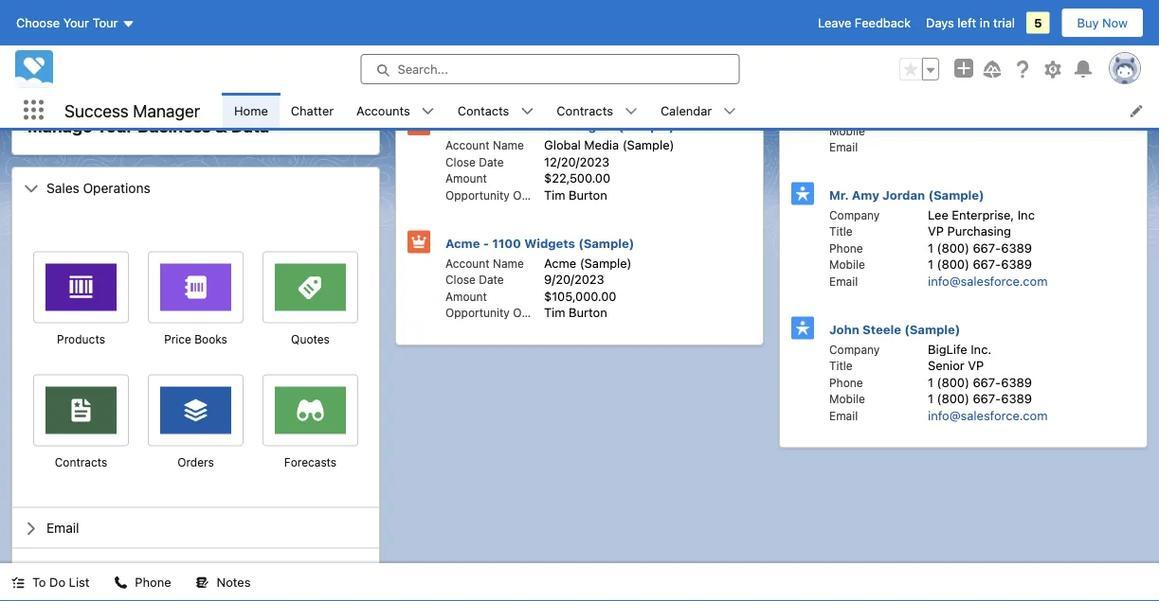 Task type: describe. For each thing, give the bounding box(es) containing it.
jordan
[[882, 188, 925, 202]]

enterprise,
[[952, 208, 1014, 222]]

like
[[88, 33, 108, 47]]

standard forecasting3 image
[[292, 387, 329, 430]]

text default image for to do list
[[11, 577, 25, 590]]

phone mobile email
[[829, 109, 865, 154]]

purchasing
[[947, 224, 1011, 238]]

opportunity for acme
[[445, 307, 510, 320]]

text default image for notes
[[196, 577, 209, 590]]

looks
[[51, 33, 85, 47]]

viewed
[[854, 17, 902, 32]]

books
[[195, 333, 227, 346]]

mr. for mr. tim burton
[[829, 57, 849, 72]]

choose your tour button
[[15, 8, 136, 38]]

in
[[980, 16, 990, 30]]

$110,000.00
[[544, 53, 614, 67]]

senior vp
[[928, 359, 984, 373]]

2 (800) from the top
[[937, 257, 969, 272]]

buy
[[1077, 16, 1099, 30]]

inc
[[1018, 208, 1035, 222]]

text default image for email
[[24, 522, 39, 537]]

contracts link
[[545, 93, 624, 128]]

contracts inside list item
[[557, 103, 613, 118]]

(sample) up acme (sample)
[[578, 236, 634, 251]]

phone inside phone mobile email
[[829, 109, 863, 122]]

buy now button
[[1061, 8, 1144, 38]]

leave feedback
[[818, 16, 911, 30]]

1 close date from the top
[[445, 37, 504, 51]]

your for manage
[[96, 116, 134, 136]]

company for john
[[829, 343, 880, 356]]

email down john
[[829, 409, 858, 423]]

to
[[32, 576, 46, 590]]

owner for widgets
[[513, 307, 548, 320]]

amy
[[852, 188, 879, 202]]

john
[[829, 323, 859, 337]]

email inside phone mobile email
[[829, 140, 858, 154]]

text default image for accounts
[[421, 105, 435, 118]]

trial
[[993, 16, 1015, 30]]

choose your tour
[[16, 16, 118, 30]]

you're
[[111, 33, 147, 47]]

mr. tim burton
[[829, 57, 920, 72]]

acme for acme - 1100 widgets (sample)
[[445, 236, 480, 251]]

1 vertical spatial widgets
[[524, 236, 575, 251]]

john steele (sample)
[[829, 323, 960, 337]]

phone button
[[103, 564, 183, 602]]

acme for acme (sample)
[[544, 256, 576, 270]]

title for mr.
[[829, 225, 853, 238]]

1 (800) from the top
[[937, 241, 969, 255]]

burton left enterprises
[[953, 77, 991, 91]]

days left in trial
[[926, 16, 1015, 30]]

3 (800) from the top
[[937, 375, 969, 390]]

1 the from the left
[[233, 33, 251, 47]]

manage
[[27, 116, 92, 136]]

forecasts button
[[263, 454, 358, 471]]

left
[[958, 16, 976, 30]]

senior
[[928, 359, 965, 373]]

tim burton enterprises
[[928, 77, 1060, 91]]

1 owner from the top
[[513, 71, 548, 84]]

$105,000.00
[[544, 289, 616, 303]]

(3)
[[947, 17, 967, 32]]

text default image inside calendar list item
[[723, 105, 737, 118]]

company for mr.
[[829, 208, 880, 222]]

success manager
[[64, 100, 200, 121]]

products
[[57, 333, 105, 346]]

day.
[[317, 33, 340, 47]]

phone inside button
[[135, 576, 171, 590]]

notes
[[217, 576, 251, 590]]

owner for 200
[[513, 189, 548, 202]]

data button
[[12, 549, 379, 589]]

10/24/2023
[[544, 36, 610, 51]]

3 1 from the top
[[928, 375, 934, 390]]

tim down $22,500.00
[[544, 188, 565, 202]]

choose
[[16, 16, 60, 30]]

200
[[537, 118, 561, 133]]

2 667- from the top
[[973, 257, 1001, 272]]

forecasts
[[284, 456, 337, 469]]

account name for -
[[445, 257, 524, 270]]

(sample) down calendar link at the top
[[622, 138, 674, 152]]

(sample) up lee
[[928, 188, 984, 202]]

text default image inside "phone" button
[[114, 577, 127, 590]]

your for choose
[[63, 16, 89, 30]]

media for (sample)
[[584, 138, 619, 152]]

9/20/2023
[[544, 272, 604, 287]]

standard order image
[[177, 387, 215, 430]]

orders
[[177, 456, 214, 469]]

(sample) up global media (sample)
[[618, 118, 674, 133]]

biglife inc.
[[928, 342, 991, 356]]

business
[[137, 116, 211, 136]]

home link
[[223, 93, 279, 128]]

text default image for contracts
[[624, 105, 638, 118]]

sales
[[46, 180, 79, 196]]

name for -
[[493, 139, 524, 152]]

account for acme
[[445, 257, 490, 270]]

email up john
[[829, 275, 858, 288]]

list
[[69, 576, 89, 590]]

4 667- from the top
[[973, 392, 1001, 406]]

4 1 (800) 667-6389 from the top
[[928, 392, 1032, 406]]

2 1 (800) 667-6389 from the top
[[928, 257, 1032, 272]]

3 6389 from the top
[[1001, 375, 1032, 390]]

4 1 from the top
[[928, 392, 934, 406]]

4 (800) from the top
[[937, 392, 969, 406]]

calendar list item
[[649, 93, 748, 128]]

1 1 (800) 667-6389 from the top
[[928, 241, 1032, 255]]

burton down recently-viewed leads (3)
[[878, 57, 920, 72]]

account name for media
[[445, 139, 524, 152]]

close for global media - 200 widgets (sample)
[[445, 155, 476, 169]]

manage your business & data
[[27, 116, 269, 136]]

chatter
[[291, 103, 334, 118]]

1 vertical spatial -
[[483, 236, 489, 251]]

tim down "leave feedback"
[[852, 57, 875, 72]]

3 667- from the top
[[973, 375, 1001, 390]]

calendar link
[[649, 93, 723, 128]]

date for 9/20/2023
[[479, 273, 504, 287]]

close date for global
[[445, 155, 504, 169]]

contracts button
[[33, 454, 129, 471]]

info@salesforce.com for vp
[[928, 408, 1048, 423]]

0 vertical spatial widgets
[[564, 118, 615, 133]]

operations
[[83, 180, 150, 196]]

rest
[[255, 33, 277, 47]]

success
[[64, 100, 129, 121]]

1 horizontal spatial vp
[[968, 359, 984, 373]]

inc.
[[971, 342, 991, 356]]



Task type: vqa. For each thing, say whether or not it's contained in the screenshot.
3rd 667- from the bottom
yes



Task type: locate. For each thing, give the bounding box(es) containing it.
standard contract image
[[62, 387, 100, 430]]

amount down acme - 1100 widgets (sample)
[[445, 290, 487, 303]]

0 horizontal spatial text default image
[[114, 577, 127, 590]]

list containing home
[[223, 93, 1159, 128]]

close for acme - 1100 widgets (sample)
[[445, 273, 476, 287]]

12/20/2023
[[544, 154, 610, 169]]

3 opportunity owner tim burton from the top
[[445, 306, 607, 320]]

tim down leads
[[928, 77, 949, 91]]

vp down lee
[[928, 224, 944, 238]]

contacts list item
[[446, 93, 545, 128]]

text default image
[[421, 105, 435, 118], [624, 105, 638, 118], [114, 577, 127, 590]]

2 owner from the top
[[513, 189, 548, 202]]

1 horizontal spatial contracts
[[557, 103, 613, 118]]

account name
[[445, 139, 524, 152], [445, 257, 524, 270]]

2 amount from the top
[[445, 172, 487, 185]]

days
[[926, 16, 954, 30]]

amount down contacts
[[445, 172, 487, 185]]

2 6389 from the top
[[1001, 257, 1032, 272]]

leads
[[905, 17, 944, 32]]

0 vertical spatial media
[[488, 118, 525, 133]]

contacts link
[[446, 93, 521, 128]]

2 vertical spatial owner
[[513, 307, 548, 320]]

contracts list item
[[545, 93, 649, 128]]

burton down $22,500.00
[[569, 188, 607, 202]]

text default image left notes
[[196, 577, 209, 590]]

text default image
[[521, 105, 534, 118], [723, 105, 737, 118], [24, 181, 39, 196], [24, 522, 39, 537], [24, 563, 39, 578], [11, 577, 25, 590], [196, 577, 209, 590]]

opportunity owner tim burton up acme - 1100 widgets (sample)
[[445, 188, 607, 202]]

1 vertical spatial contracts
[[55, 456, 107, 469]]

free
[[150, 33, 173, 47]]

price
[[164, 333, 191, 346]]

search... button
[[361, 54, 740, 84]]

1 name from the top
[[493, 139, 524, 152]]

1 667- from the top
[[973, 241, 1001, 255]]

opportunity owner tim burton for -
[[445, 188, 607, 202]]

info@salesforce.com link
[[928, 274, 1048, 288], [928, 408, 1048, 423]]

global media (sample)
[[544, 138, 674, 152]]

vp
[[928, 224, 944, 238], [968, 359, 984, 373]]

media up '12/20/2023'
[[584, 138, 619, 152]]

burton down $110,000.00
[[569, 70, 607, 84]]

3 amount from the top
[[445, 290, 487, 303]]

0 vertical spatial mr.
[[829, 57, 849, 72]]

1 mobile from the top
[[829, 125, 865, 138]]

close date down 1100
[[445, 273, 504, 287]]

0 horizontal spatial the
[[233, 33, 251, 47]]

phone down mr. tim burton
[[829, 109, 863, 122]]

contracts inside button
[[55, 456, 107, 469]]

acme (sample)
[[544, 256, 632, 270]]

2 opportunity owner tim burton from the top
[[445, 188, 607, 202]]

email up amy on the right top of page
[[829, 140, 858, 154]]

phone down amy on the right top of page
[[829, 242, 863, 255]]

2 info@salesforce.com link from the top
[[928, 408, 1048, 423]]

opportunity up contacts
[[445, 71, 510, 84]]

1 vertical spatial opportunity owner tim burton
[[445, 188, 607, 202]]

1 mr. from the top
[[829, 57, 849, 72]]

name down contacts list item
[[493, 139, 524, 152]]

1 account from the top
[[445, 139, 490, 152]]

date down contacts list item
[[479, 155, 504, 169]]

text default image inside email dropdown button
[[24, 522, 39, 537]]

0 vertical spatial global
[[445, 118, 485, 133]]

1 vertical spatial opportunity
[[445, 189, 510, 202]]

sales operations
[[46, 180, 150, 196]]

info@salesforce.com for purchasing
[[928, 274, 1048, 288]]

opportunity up 1100
[[445, 189, 510, 202]]

the left the rest
[[233, 33, 251, 47]]

global media - 200 widgets (sample)
[[445, 118, 674, 133]]

(sample)
[[618, 118, 674, 133], [622, 138, 674, 152], [928, 188, 984, 202], [578, 236, 634, 251], [580, 256, 632, 270], [904, 323, 960, 337]]

0 vertical spatial date
[[479, 37, 504, 51]]

price books button
[[148, 331, 244, 348]]

0 vertical spatial contracts
[[557, 103, 613, 118]]

close date up search... at left top
[[445, 37, 504, 51]]

2 opportunity from the top
[[445, 189, 510, 202]]

1 vertical spatial mobile
[[829, 258, 865, 272]]

text default image inside contracts list item
[[624, 105, 638, 118]]

data right to
[[46, 562, 75, 577]]

opportunity down 1100
[[445, 307, 510, 320]]

global down contacts
[[445, 118, 485, 133]]

leave feedback link
[[818, 16, 911, 30]]

close down contacts "link"
[[445, 155, 476, 169]]

2 vertical spatial amount
[[445, 290, 487, 303]]

2 account name from the top
[[445, 257, 524, 270]]

title down amy on the right top of page
[[829, 225, 853, 238]]

text default image for data
[[24, 563, 39, 578]]

contracts
[[557, 103, 613, 118], [55, 456, 107, 469]]

biglife
[[928, 342, 967, 356]]

0 vertical spatial data
[[231, 116, 269, 136]]

text default image up to
[[24, 522, 39, 537]]

data right '&'
[[231, 116, 269, 136]]

1 vertical spatial info@salesforce.com link
[[928, 408, 1048, 423]]

media for -
[[488, 118, 525, 133]]

mobile down john
[[829, 393, 865, 406]]

0 vertical spatial opportunity
[[445, 71, 510, 84]]

group
[[899, 58, 939, 81]]

to do list button
[[0, 564, 101, 602]]

3 owner from the top
[[513, 307, 548, 320]]

text default image for sales operations
[[24, 181, 39, 196]]

1 vertical spatial amount
[[445, 172, 487, 185]]

phone
[[829, 109, 863, 122], [829, 242, 863, 255], [829, 376, 863, 390], [135, 576, 171, 590]]

0 vertical spatial amount
[[445, 54, 487, 67]]

your inside dropdown button
[[63, 16, 89, 30]]

1 company from the top
[[829, 208, 880, 222]]

2 vertical spatial close date
[[445, 273, 504, 287]]

2 the from the left
[[295, 33, 314, 47]]

1 vertical spatial global
[[544, 138, 581, 152]]

0 vertical spatial close
[[445, 37, 476, 51]]

widgets
[[564, 118, 615, 133], [524, 236, 575, 251]]

owner
[[513, 71, 548, 84], [513, 189, 548, 202], [513, 307, 548, 320]]

price books
[[164, 333, 227, 346]]

0 vertical spatial title
[[829, 225, 853, 238]]

1 vertical spatial your
[[96, 116, 134, 136]]

mr. for mr. amy jordan (sample)
[[829, 188, 849, 202]]

of
[[280, 33, 292, 47]]

mobile for john
[[829, 393, 865, 406]]

leave
[[818, 16, 851, 30]]

account for global
[[445, 139, 490, 152]]

feedback
[[855, 16, 911, 30]]

1 vertical spatial info@salesforce.com
[[928, 408, 1048, 423]]

text default image inside data dropdown button
[[24, 563, 39, 578]]

mr. down leave
[[829, 57, 849, 72]]

(800)
[[937, 241, 969, 255], [937, 257, 969, 272], [937, 375, 969, 390], [937, 392, 969, 406]]

to do list
[[32, 576, 89, 590]]

media
[[488, 118, 525, 133], [584, 138, 619, 152]]

text default image right the list
[[114, 577, 127, 590]]

calendar
[[660, 103, 712, 118]]

1 vertical spatial mr.
[[829, 188, 849, 202]]

amount for acme
[[445, 290, 487, 303]]

1 vertical spatial account
[[445, 257, 490, 270]]

mobile
[[829, 125, 865, 138], [829, 258, 865, 272], [829, 393, 865, 406]]

standard product2 image
[[62, 264, 100, 306]]

(sample) up '9/20/2023'
[[580, 256, 632, 270]]

email inside email dropdown button
[[46, 520, 79, 536]]

text default image left sales
[[24, 181, 39, 196]]

1100
[[492, 236, 521, 251]]

acme - 1100 widgets (sample)
[[445, 236, 634, 251]]

date for 12/20/2023
[[479, 155, 504, 169]]

1 horizontal spatial -
[[528, 118, 534, 133]]

your
[[63, 16, 89, 30], [96, 116, 134, 136]]

2 mobile from the top
[[829, 258, 865, 272]]

1 account name from the top
[[445, 139, 524, 152]]

date
[[479, 37, 504, 51], [479, 155, 504, 169], [479, 273, 504, 287]]

amount up contacts "link"
[[445, 54, 487, 67]]

email button
[[12, 508, 379, 548]]

2 vertical spatial opportunity
[[445, 307, 510, 320]]

1 opportunity owner tim burton from the top
[[445, 70, 607, 84]]

tim down $110,000.00
[[544, 70, 565, 84]]

standard pricebook2 image
[[177, 264, 215, 306]]

amount for global
[[445, 172, 487, 185]]

the right the of
[[295, 33, 314, 47]]

0 vertical spatial owner
[[513, 71, 548, 84]]

chatter link
[[279, 93, 345, 128]]

0 vertical spatial info@salesforce.com link
[[928, 274, 1048, 288]]

2 vertical spatial mobile
[[829, 393, 865, 406]]

title down john
[[829, 360, 853, 373]]

global for global media - 200 widgets (sample)
[[445, 118, 485, 133]]

0 vertical spatial close date
[[445, 37, 504, 51]]

buy now
[[1077, 16, 1128, 30]]

0 vertical spatial acme
[[445, 236, 480, 251]]

quotes
[[291, 333, 330, 346]]

now
[[1102, 16, 1128, 30]]

1 horizontal spatial acme
[[544, 256, 576, 270]]

5
[[1034, 16, 1042, 30]]

1 horizontal spatial global
[[544, 138, 581, 152]]

opportunity
[[445, 71, 510, 84], [445, 189, 510, 202], [445, 307, 510, 320]]

1 vertical spatial owner
[[513, 189, 548, 202]]

name down 1100
[[493, 257, 524, 270]]

text default image up global media (sample)
[[624, 105, 638, 118]]

0 vertical spatial your
[[63, 16, 89, 30]]

1 vertical spatial title
[[829, 360, 853, 373]]

2 close from the top
[[445, 155, 476, 169]]

1 vertical spatial data
[[46, 562, 75, 577]]

media down contacts
[[488, 118, 525, 133]]

owner down $105,000.00
[[513, 307, 548, 320]]

0 horizontal spatial vp
[[928, 224, 944, 238]]

company down john
[[829, 343, 880, 356]]

opportunity for global
[[445, 189, 510, 202]]

info@salesforce.com down senior vp
[[928, 408, 1048, 423]]

your up looks
[[63, 16, 89, 30]]

text default image right the calendar
[[723, 105, 737, 118]]

text default image left do
[[24, 563, 39, 578]]

info@salesforce.com down "purchasing"
[[928, 274, 1048, 288]]

1 1 from the top
[[928, 241, 934, 255]]

account down acme - 1100 widgets (sample)
[[445, 257, 490, 270]]

info@salesforce.com
[[928, 274, 1048, 288], [928, 408, 1048, 423]]

data inside dropdown button
[[46, 562, 75, 577]]

enterprises
[[994, 77, 1060, 91]]

3 opportunity from the top
[[445, 307, 510, 320]]

contracts down standard contract icon
[[55, 456, 107, 469]]

tim down $105,000.00
[[544, 306, 565, 320]]

close up search... at left top
[[445, 37, 476, 51]]

acme
[[445, 236, 480, 251], [544, 256, 576, 270]]

(sample) up biglife
[[904, 323, 960, 337]]

text default image inside sales operations dropdown button
[[24, 181, 39, 196]]

recently-
[[791, 17, 854, 32]]

tim
[[852, 57, 875, 72], [544, 70, 565, 84], [928, 77, 949, 91], [544, 188, 565, 202], [544, 306, 565, 320]]

text default image inside accounts list item
[[421, 105, 435, 118]]

email up 'to do list'
[[46, 520, 79, 536]]

1 title from the top
[[829, 225, 853, 238]]

phone down john
[[829, 376, 863, 390]]

2 title from the top
[[829, 360, 853, 373]]

3 close date from the top
[[445, 273, 504, 287]]

close date
[[445, 37, 504, 51], [445, 155, 504, 169], [445, 273, 504, 287]]

vp purchasing
[[928, 224, 1011, 238]]

acme up '9/20/2023'
[[544, 256, 576, 270]]

0 vertical spatial -
[[528, 118, 534, 133]]

0 vertical spatial name
[[493, 139, 524, 152]]

mobile up amy on the right top of page
[[829, 125, 865, 138]]

2 vertical spatial opportunity owner tim burton
[[445, 306, 607, 320]]

text default image inside contacts list item
[[521, 105, 534, 118]]

phone down email dropdown button
[[135, 576, 171, 590]]

clear
[[201, 33, 229, 47]]

name for 1100
[[493, 257, 524, 270]]

$22,500.00
[[544, 171, 610, 185]]

3 1 (800) 667-6389 from the top
[[928, 375, 1032, 390]]

1 opportunity from the top
[[445, 71, 510, 84]]

your right manage at the top left
[[96, 116, 134, 136]]

close date for acme
[[445, 273, 504, 287]]

standard quote image
[[292, 264, 329, 306]]

0 vertical spatial account
[[445, 139, 490, 152]]

2 company from the top
[[829, 343, 880, 356]]

1 date from the top
[[479, 37, 504, 51]]

2 date from the top
[[479, 155, 504, 169]]

global down "global media - 200 widgets (sample)"
[[544, 138, 581, 152]]

2 mr. from the top
[[829, 188, 849, 202]]

title for john
[[829, 360, 853, 373]]

0 vertical spatial opportunity owner tim burton
[[445, 70, 607, 84]]

looks like you're free and clear the rest of the day.
[[51, 33, 340, 47]]

lee enterprise, inc
[[928, 208, 1035, 222]]

0 horizontal spatial global
[[445, 118, 485, 133]]

close
[[445, 37, 476, 51], [445, 155, 476, 169], [445, 273, 476, 287]]

info@salesforce.com link down "purchasing"
[[928, 274, 1048, 288]]

sales operations button
[[12, 168, 379, 208]]

orders button
[[148, 454, 244, 471]]

global
[[445, 118, 485, 133], [544, 138, 581, 152]]

2 vertical spatial date
[[479, 273, 504, 287]]

1 close from the top
[[445, 37, 476, 51]]

- left 200
[[528, 118, 534, 133]]

date up the search... button
[[479, 37, 504, 51]]

close date down contacts
[[445, 155, 504, 169]]

1 vertical spatial name
[[493, 257, 524, 270]]

2 1 from the top
[[928, 257, 934, 272]]

widgets up global media (sample)
[[564, 118, 615, 133]]

global for global media (sample)
[[544, 138, 581, 152]]

company down amy on the right top of page
[[829, 208, 880, 222]]

0 horizontal spatial contracts
[[55, 456, 107, 469]]

notes button
[[184, 564, 262, 602]]

1 info@salesforce.com from the top
[[928, 274, 1048, 288]]

mr. left amy on the right top of page
[[829, 188, 849, 202]]

1 horizontal spatial the
[[295, 33, 314, 47]]

1 vertical spatial date
[[479, 155, 504, 169]]

burton down $105,000.00
[[569, 306, 607, 320]]

- left 1100
[[483, 236, 489, 251]]

text default image up "global media - 200 widgets (sample)"
[[521, 105, 534, 118]]

burton
[[878, 57, 920, 72], [569, 70, 607, 84], [953, 77, 991, 91], [569, 188, 607, 202], [569, 306, 607, 320]]

0 vertical spatial company
[[829, 208, 880, 222]]

email
[[829, 140, 858, 154], [829, 275, 858, 288], [829, 409, 858, 423], [46, 520, 79, 536]]

text default image inside the to do list button
[[11, 577, 25, 590]]

2 name from the top
[[493, 257, 524, 270]]

1 vertical spatial company
[[829, 343, 880, 356]]

2 account from the top
[[445, 257, 490, 270]]

6389
[[1001, 241, 1032, 255], [1001, 257, 1032, 272], [1001, 375, 1032, 390], [1001, 392, 1032, 406]]

1 vertical spatial acme
[[544, 256, 576, 270]]

list
[[223, 93, 1159, 128]]

accounts list item
[[345, 93, 446, 128]]

account name down 1100
[[445, 257, 524, 270]]

tour
[[92, 16, 118, 30]]

1 info@salesforce.com link from the top
[[928, 274, 1048, 288]]

mobile for mr.
[[829, 258, 865, 272]]

text default image down search... at left top
[[421, 105, 435, 118]]

account name down contacts
[[445, 139, 524, 152]]

text default image left to
[[11, 577, 25, 590]]

close down acme - 1100 widgets (sample)
[[445, 273, 476, 287]]

recently-viewed leads (3)
[[791, 17, 967, 32]]

accounts
[[356, 103, 410, 118]]

1 vertical spatial close
[[445, 155, 476, 169]]

info@salesforce.com link for vp
[[928, 408, 1048, 423]]

1 vertical spatial account name
[[445, 257, 524, 270]]

1 vertical spatial media
[[584, 138, 619, 152]]

4 6389 from the top
[[1001, 392, 1032, 406]]

1 horizontal spatial text default image
[[421, 105, 435, 118]]

owner up acme - 1100 widgets (sample)
[[513, 189, 548, 202]]

3 mobile from the top
[[829, 393, 865, 406]]

1 horizontal spatial media
[[584, 138, 619, 152]]

quotes button
[[263, 331, 358, 348]]

0 horizontal spatial data
[[46, 562, 75, 577]]

1 horizontal spatial data
[[231, 116, 269, 136]]

1 vertical spatial close date
[[445, 155, 504, 169]]

manager
[[133, 100, 200, 121]]

&
[[215, 116, 227, 136]]

owner up contacts list item
[[513, 71, 548, 84]]

acme left 1100
[[445, 236, 480, 251]]

info@salesforce.com link down senior vp
[[928, 408, 1048, 423]]

0 vertical spatial vp
[[928, 224, 944, 238]]

contracts up "global media - 200 widgets (sample)"
[[557, 103, 613, 118]]

mobile up john
[[829, 258, 865, 272]]

0 vertical spatial account name
[[445, 139, 524, 152]]

accounts link
[[345, 93, 421, 128]]

2 horizontal spatial text default image
[[624, 105, 638, 118]]

0 horizontal spatial -
[[483, 236, 489, 251]]

1 amount from the top
[[445, 54, 487, 67]]

info@salesforce.com link for purchasing
[[928, 274, 1048, 288]]

3 date from the top
[[479, 273, 504, 287]]

widgets up acme (sample)
[[524, 236, 575, 251]]

1 horizontal spatial your
[[96, 116, 134, 136]]

account down contacts
[[445, 139, 490, 152]]

1 6389 from the top
[[1001, 241, 1032, 255]]

0 horizontal spatial acme
[[445, 236, 480, 251]]

products button
[[33, 331, 129, 348]]

date down 1100
[[479, 273, 504, 287]]

contacts
[[457, 103, 509, 118]]

mr. amy jordan (sample)
[[829, 188, 984, 202]]

0 vertical spatial info@salesforce.com
[[928, 274, 1048, 288]]

do
[[49, 576, 65, 590]]

0 horizontal spatial your
[[63, 16, 89, 30]]

1
[[928, 241, 934, 255], [928, 257, 934, 272], [928, 375, 934, 390], [928, 392, 934, 406]]

text default image inside "notes" button
[[196, 577, 209, 590]]

2 close date from the top
[[445, 155, 504, 169]]

vp down inc.
[[968, 359, 984, 373]]

opportunity owner tim burton up contacts list item
[[445, 70, 607, 84]]

date for 10/24/2023
[[479, 37, 504, 51]]

2 vertical spatial close
[[445, 273, 476, 287]]

steele
[[862, 323, 901, 337]]

opportunity owner tim burton for 1100
[[445, 306, 607, 320]]

company
[[829, 208, 880, 222], [829, 343, 880, 356]]

1 vertical spatial vp
[[968, 359, 984, 373]]

opportunity owner tim burton down $105,000.00
[[445, 306, 607, 320]]

0 vertical spatial mobile
[[829, 125, 865, 138]]

0 horizontal spatial media
[[488, 118, 525, 133]]

3 close from the top
[[445, 273, 476, 287]]

2 info@salesforce.com from the top
[[928, 408, 1048, 423]]



